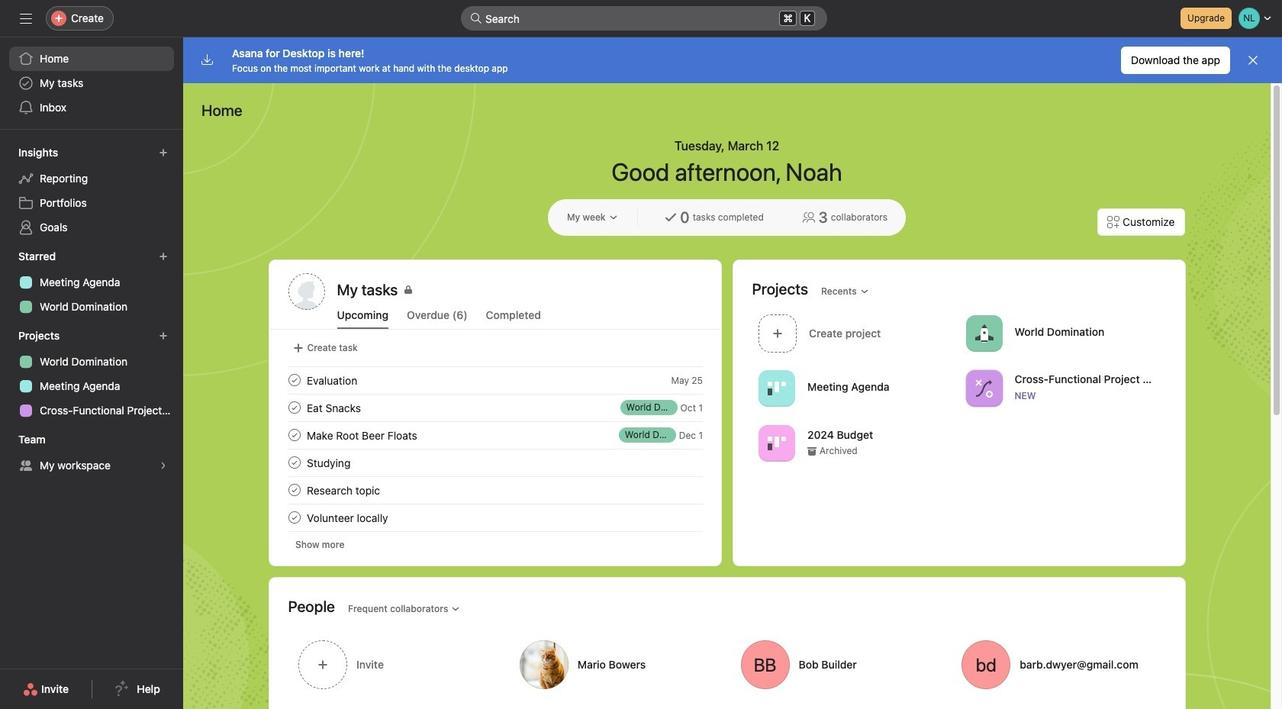Task type: describe. For each thing, give the bounding box(es) containing it.
prominent image
[[470, 12, 483, 24]]

rocket image
[[975, 324, 993, 342]]

1 mark complete image from the top
[[285, 426, 304, 444]]

2 mark complete checkbox from the top
[[285, 481, 304, 499]]

new insights image
[[159, 148, 168, 157]]

2 mark complete image from the top
[[285, 454, 304, 472]]

4 mark complete checkbox from the top
[[285, 509, 304, 527]]

1 mark complete image from the top
[[285, 371, 304, 389]]

2 mark complete image from the top
[[285, 399, 304, 417]]

3 mark complete checkbox from the top
[[285, 454, 304, 472]]

hide sidebar image
[[20, 12, 32, 24]]

Search tasks, projects, and more text field
[[461, 6, 828, 31]]

board image
[[768, 379, 786, 397]]

3 mark complete image from the top
[[285, 481, 304, 499]]



Task type: vqa. For each thing, say whether or not it's contained in the screenshot.
Mark complete icon
yes



Task type: locate. For each thing, give the bounding box(es) containing it.
insights element
[[0, 139, 183, 243]]

1 vertical spatial mark complete image
[[285, 454, 304, 472]]

projects element
[[0, 322, 183, 426]]

board image
[[768, 434, 786, 452]]

see details, my workspace image
[[159, 461, 168, 470]]

0 vertical spatial mark complete image
[[285, 426, 304, 444]]

teams element
[[0, 426, 183, 481]]

4 mark complete image from the top
[[285, 509, 304, 527]]

dismiss image
[[1248, 54, 1260, 66]]

line_and_symbols image
[[975, 379, 993, 397]]

2 mark complete checkbox from the top
[[285, 426, 304, 444]]

0 vertical spatial mark complete checkbox
[[285, 399, 304, 417]]

global element
[[0, 37, 183, 129]]

Mark complete checkbox
[[285, 371, 304, 389], [285, 426, 304, 444], [285, 454, 304, 472], [285, 509, 304, 527]]

1 mark complete checkbox from the top
[[285, 371, 304, 389]]

Mark complete checkbox
[[285, 399, 304, 417], [285, 481, 304, 499]]

starred element
[[0, 243, 183, 322]]

new project or portfolio image
[[159, 331, 168, 341]]

add profile photo image
[[288, 273, 325, 310]]

1 mark complete checkbox from the top
[[285, 399, 304, 417]]

mark complete image
[[285, 371, 304, 389], [285, 399, 304, 417], [285, 481, 304, 499], [285, 509, 304, 527]]

add items to starred image
[[159, 252, 168, 261]]

None field
[[461, 6, 828, 31]]

mark complete image
[[285, 426, 304, 444], [285, 454, 304, 472]]

1 vertical spatial mark complete checkbox
[[285, 481, 304, 499]]



